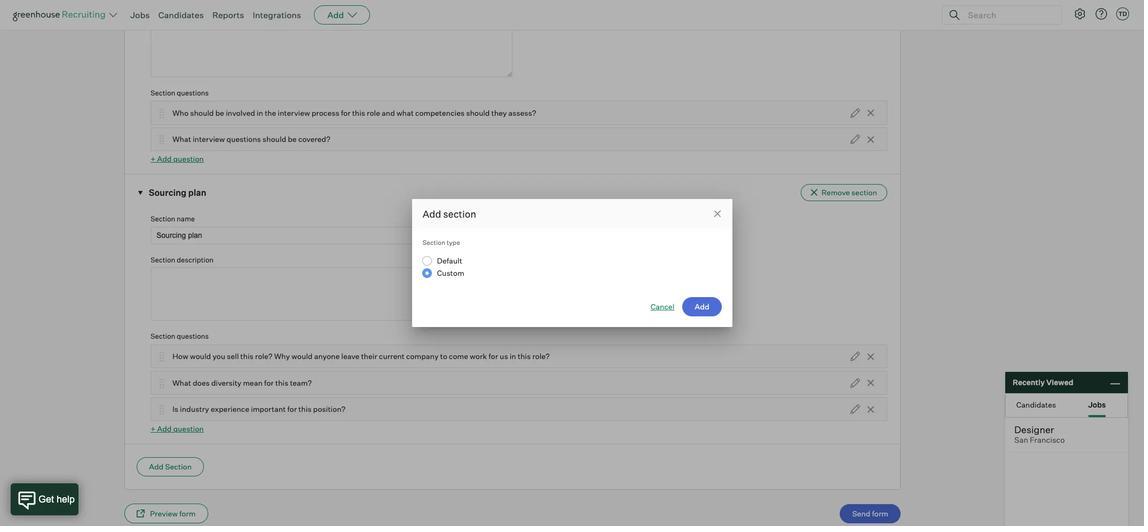 Task type: vqa. For each thing, say whether or not it's contained in the screenshot.
come
yes



Task type: locate. For each thing, give the bounding box(es) containing it.
0 horizontal spatial be
[[216, 108, 224, 117]]

+ add question for what interview questions should be covered?
[[151, 155, 204, 164]]

0 vertical spatial in
[[257, 108, 263, 117]]

+ add question link for what interview questions should be covered?
[[151, 155, 204, 164]]

section questions up how
[[151, 332, 209, 341]]

1 horizontal spatial interview
[[278, 108, 310, 117]]

type option group
[[417, 255, 720, 279]]

come
[[449, 352, 468, 361]]

1 section questions from the top
[[151, 89, 209, 97]]

1 edit image from the top
[[851, 379, 861, 388]]

questions down involved
[[227, 135, 261, 144]]

us
[[500, 352, 508, 361]]

0 vertical spatial + add question link
[[151, 155, 204, 164]]

1 vertical spatial section
[[444, 208, 476, 220]]

2 description from the top
[[177, 256, 214, 264]]

their
[[361, 352, 378, 361]]

1 vertical spatial edit image
[[851, 405, 861, 415]]

1 horizontal spatial form
[[872, 510, 889, 519]]

leave
[[341, 352, 360, 361]]

2 edit image from the top
[[851, 135, 861, 144]]

1 horizontal spatial section
[[852, 188, 878, 197]]

+ add question link up sourcing plan
[[151, 155, 204, 164]]

for
[[341, 108, 351, 117], [489, 352, 498, 361], [264, 379, 274, 388], [287, 405, 297, 414]]

2 would from the left
[[292, 352, 313, 361]]

be left covered? on the left of the page
[[288, 135, 297, 144]]

0 vertical spatial section questions
[[151, 89, 209, 97]]

1 vertical spatial section description
[[151, 256, 214, 264]]

edit image for what does diversity mean for this team?
[[851, 379, 861, 388]]

+ add question up sourcing plan
[[151, 155, 204, 164]]

Search text field
[[966, 7, 1052, 23]]

2 section questions from the top
[[151, 332, 209, 341]]

+ add question
[[151, 155, 204, 164], [151, 425, 204, 434]]

section inside dialog
[[444, 208, 476, 220]]

what left does
[[173, 379, 191, 388]]

question up plan
[[173, 155, 204, 164]]

what interview questions should be covered?
[[173, 135, 331, 144]]

be left involved
[[216, 108, 224, 117]]

should right who
[[190, 108, 214, 117]]

1 vertical spatial what
[[173, 379, 191, 388]]

1 horizontal spatial should
[[263, 135, 286, 144]]

to
[[440, 352, 448, 361]]

0 vertical spatial description
[[177, 12, 214, 21]]

in
[[257, 108, 263, 117], [510, 352, 516, 361]]

would left you
[[190, 352, 211, 361]]

send form button
[[840, 505, 901, 524]]

0 horizontal spatial in
[[257, 108, 263, 117]]

+ up add section
[[151, 425, 156, 434]]

default
[[437, 256, 463, 265]]

1 horizontal spatial jobs
[[1089, 400, 1107, 409]]

1 horizontal spatial in
[[510, 352, 516, 361]]

1 vertical spatial edit image
[[851, 135, 861, 144]]

2 + add question link from the top
[[151, 425, 204, 434]]

add right the cancel
[[695, 302, 710, 311]]

form right the preview
[[179, 510, 196, 519]]

for right the mean
[[264, 379, 274, 388]]

section description
[[151, 12, 214, 21], [151, 256, 214, 264]]

greenhouse recruiting image
[[13, 9, 109, 21]]

0 vertical spatial section description
[[151, 12, 214, 21]]

2 what from the top
[[173, 379, 191, 388]]

competencies
[[415, 108, 465, 117]]

who
[[173, 108, 189, 117]]

reports
[[212, 10, 244, 20]]

custom
[[437, 268, 465, 277]]

section right jobs link
[[151, 12, 175, 21]]

this left role
[[352, 108, 365, 117]]

1 vertical spatial be
[[288, 135, 297, 144]]

edit image
[[851, 108, 861, 118], [851, 135, 861, 144], [851, 352, 861, 362]]

section
[[852, 188, 878, 197], [444, 208, 476, 220]]

remove
[[822, 188, 850, 197]]

for right important
[[287, 405, 297, 414]]

add up sourcing
[[157, 155, 172, 164]]

what for what interview questions should be covered?
[[173, 135, 191, 144]]

section for remove section
[[852, 188, 878, 197]]

0 vertical spatial questions
[[177, 89, 209, 97]]

0 vertical spatial +
[[151, 155, 156, 164]]

1 question from the top
[[173, 155, 204, 164]]

what
[[173, 135, 191, 144], [173, 379, 191, 388]]

description for should
[[177, 12, 214, 21]]

1 form from the left
[[179, 510, 196, 519]]

section for add section
[[444, 208, 476, 220]]

description for would
[[177, 256, 214, 264]]

questions up who
[[177, 89, 209, 97]]

who should be involved in the interview process for this role and what competencies should they assess?
[[173, 108, 536, 117]]

0 horizontal spatial should
[[190, 108, 214, 117]]

anyone
[[314, 352, 340, 361]]

configure image
[[1074, 7, 1087, 20]]

+ add question link down is
[[151, 425, 204, 434]]

0 horizontal spatial role?
[[255, 352, 273, 361]]

section inside button
[[852, 188, 878, 197]]

section up the type
[[444, 208, 476, 220]]

2 question from the top
[[173, 425, 204, 434]]

would right why
[[292, 352, 313, 361]]

0 vertical spatial interview
[[278, 108, 310, 117]]

why
[[274, 352, 290, 361]]

1 + add question link from the top
[[151, 155, 204, 164]]

0 vertical spatial section name text field
[[151, 0, 513, 1]]

+ add question down is
[[151, 425, 204, 434]]

1 vertical spatial + add question
[[151, 425, 204, 434]]

0 vertical spatial question
[[173, 155, 204, 164]]

add inside "button"
[[149, 463, 164, 472]]

in right us at bottom left
[[510, 352, 516, 361]]

section type
[[423, 239, 460, 247]]

viewed
[[1047, 378, 1074, 387]]

cancel
[[651, 302, 675, 311]]

1 + add question from the top
[[151, 155, 204, 164]]

questions
[[177, 89, 209, 97], [227, 135, 261, 144], [177, 332, 209, 341]]

1 would from the left
[[190, 352, 211, 361]]

mean
[[243, 379, 263, 388]]

0 horizontal spatial would
[[190, 352, 211, 361]]

section right remove
[[852, 188, 878, 197]]

add
[[328, 10, 344, 20], [157, 155, 172, 164], [423, 208, 441, 220], [695, 302, 710, 311], [157, 425, 172, 434], [149, 463, 164, 472]]

san
[[1015, 436, 1029, 445]]

0 vertical spatial be
[[216, 108, 224, 117]]

1 vertical spatial question
[[173, 425, 204, 434]]

edit image for for
[[851, 352, 861, 362]]

1 what from the top
[[173, 135, 191, 144]]

sourcing plan
[[149, 187, 206, 198]]

1 vertical spatial section name text field
[[151, 227, 513, 245]]

+
[[151, 155, 156, 164], [151, 425, 156, 434]]

section up preview form
[[165, 463, 192, 472]]

section questions
[[151, 89, 209, 97], [151, 332, 209, 341]]

2 section name text field from the top
[[151, 227, 513, 245]]

section questions for who should be involved in the interview process for this role and what competencies should they assess?
[[151, 89, 209, 97]]

2 edit image from the top
[[851, 405, 861, 415]]

this
[[352, 108, 365, 117], [241, 352, 254, 361], [518, 352, 531, 361], [275, 379, 289, 388], [299, 405, 312, 414]]

2 horizontal spatial should
[[466, 108, 490, 117]]

1 vertical spatial section questions
[[151, 332, 209, 341]]

1 vertical spatial in
[[510, 352, 516, 361]]

role?
[[255, 352, 273, 361], [533, 352, 550, 361]]

1 horizontal spatial role?
[[533, 352, 550, 361]]

integrations
[[253, 10, 301, 20]]

1 section description from the top
[[151, 12, 214, 21]]

1 vertical spatial jobs
[[1089, 400, 1107, 409]]

2 vertical spatial questions
[[177, 332, 209, 341]]

role? left why
[[255, 352, 273, 361]]

section description right jobs link
[[151, 12, 214, 21]]

2 vertical spatial edit image
[[851, 352, 861, 362]]

would
[[190, 352, 211, 361], [292, 352, 313, 361]]

plan
[[188, 187, 206, 198]]

description
[[177, 12, 214, 21], [177, 256, 214, 264]]

+ add question for what does diversity mean for this team?
[[151, 425, 204, 434]]

interview
[[278, 108, 310, 117], [193, 135, 225, 144]]

2 + add question from the top
[[151, 425, 204, 434]]

jobs
[[130, 10, 150, 20], [1089, 400, 1107, 409]]

1 edit image from the top
[[851, 108, 861, 118]]

section down the section name
[[151, 256, 175, 264]]

be
[[216, 108, 224, 117], [288, 135, 297, 144]]

form right "send" on the bottom right
[[872, 510, 889, 519]]

0 vertical spatial section
[[852, 188, 878, 197]]

Section name text field
[[151, 0, 513, 1], [151, 227, 513, 245]]

question for does
[[173, 425, 204, 434]]

1 + from the top
[[151, 155, 156, 164]]

+ for what interview questions should be covered?
[[151, 155, 156, 164]]

section left the type
[[423, 239, 446, 247]]

is
[[173, 405, 178, 414]]

add up section description text box
[[328, 10, 344, 20]]

form for preview form
[[179, 510, 196, 519]]

assess?
[[509, 108, 536, 117]]

question down industry
[[173, 425, 204, 434]]

section inside "button"
[[165, 463, 192, 472]]

1 role? from the left
[[255, 352, 273, 361]]

edit image
[[851, 379, 861, 388], [851, 405, 861, 415]]

td
[[1119, 10, 1128, 18]]

role
[[367, 108, 380, 117]]

add up the preview
[[149, 463, 164, 472]]

section inside dialog
[[423, 239, 446, 247]]

0 horizontal spatial interview
[[193, 135, 225, 144]]

0 horizontal spatial form
[[179, 510, 196, 519]]

questions up how
[[177, 332, 209, 341]]

what down who
[[173, 135, 191, 144]]

this left position?
[[299, 405, 312, 414]]

form
[[179, 510, 196, 519], [872, 510, 889, 519]]

0 vertical spatial edit image
[[851, 108, 861, 118]]

in left the at the left of the page
[[257, 108, 263, 117]]

section description down name
[[151, 256, 214, 264]]

1 description from the top
[[177, 12, 214, 21]]

section questions for how would you sell this role? why would anyone leave their current company to come work for us in this role?
[[151, 332, 209, 341]]

should down the at the left of the page
[[263, 135, 286, 144]]

diversity
[[211, 379, 242, 388]]

1 vertical spatial description
[[177, 256, 214, 264]]

1 vertical spatial + add question link
[[151, 425, 204, 434]]

position?
[[313, 405, 346, 414]]

question
[[173, 155, 204, 164], [173, 425, 204, 434]]

role? right us at bottom left
[[533, 352, 550, 361]]

2 + from the top
[[151, 425, 156, 434]]

should
[[190, 108, 214, 117], [466, 108, 490, 117], [263, 135, 286, 144]]

1 vertical spatial +
[[151, 425, 156, 434]]

3 edit image from the top
[[851, 352, 861, 362]]

remove section
[[822, 188, 878, 197]]

section questions up who
[[151, 89, 209, 97]]

add section button
[[137, 458, 204, 477]]

0 vertical spatial edit image
[[851, 379, 861, 388]]

should left they on the top
[[466, 108, 490, 117]]

0 vertical spatial + add question
[[151, 155, 204, 164]]

section
[[151, 12, 175, 21], [151, 89, 175, 97], [151, 215, 175, 224], [423, 239, 446, 247], [151, 256, 175, 264], [151, 332, 175, 341], [165, 463, 192, 472]]

2 section description from the top
[[151, 256, 214, 264]]

0 horizontal spatial jobs
[[130, 10, 150, 20]]

+ add question link
[[151, 155, 204, 164], [151, 425, 204, 434]]

+ up sourcing
[[151, 155, 156, 164]]

0 horizontal spatial section
[[444, 208, 476, 220]]

question for interview
[[173, 155, 204, 164]]

covered?
[[298, 135, 331, 144]]

1 horizontal spatial would
[[292, 352, 313, 361]]

0 vertical spatial what
[[173, 135, 191, 144]]

team?
[[290, 379, 312, 388]]

2 form from the left
[[872, 510, 889, 519]]

type
[[447, 239, 460, 247]]



Task type: describe. For each thing, give the bounding box(es) containing it.
and
[[382, 108, 395, 117]]

candidates
[[158, 10, 204, 20]]

+ for what does diversity mean for this team?
[[151, 425, 156, 434]]

questions for you
[[177, 332, 209, 341]]

how
[[173, 352, 188, 361]]

add up add section
[[157, 425, 172, 434]]

add inside popup button
[[328, 10, 344, 20]]

industry
[[180, 405, 209, 414]]

+ add question link for what does diversity mean for this team?
[[151, 425, 204, 434]]

for left us at bottom left
[[489, 352, 498, 361]]

section up who
[[151, 89, 175, 97]]

add section
[[423, 208, 476, 220]]

add section dialog
[[412, 199, 733, 327]]

francisco
[[1030, 436, 1065, 445]]

involved
[[226, 108, 255, 117]]

section description for how
[[151, 256, 214, 264]]

designer san francisco
[[1015, 424, 1065, 445]]

is industry experience important for this position?
[[173, 405, 346, 414]]

reports link
[[212, 10, 244, 20]]

experience
[[211, 405, 249, 414]]

what does diversity mean for this team?
[[173, 379, 312, 388]]

cancel link
[[651, 302, 675, 312]]

send
[[853, 510, 871, 519]]

add up section type
[[423, 208, 441, 220]]

jobs link
[[130, 10, 150, 20]]

section up how
[[151, 332, 175, 341]]

section description for who
[[151, 12, 214, 21]]

this right us at bottom left
[[518, 352, 531, 361]]

2 role? from the left
[[533, 352, 550, 361]]

process
[[312, 108, 340, 117]]

add button
[[683, 298, 722, 317]]

1 vertical spatial interview
[[193, 135, 225, 144]]

td button
[[1115, 5, 1132, 22]]

you
[[213, 352, 225, 361]]

0 vertical spatial jobs
[[130, 10, 150, 20]]

current
[[379, 352, 405, 361]]

1 vertical spatial questions
[[227, 135, 261, 144]]

add section
[[149, 463, 192, 472]]

candidates link
[[158, 10, 204, 20]]

company
[[406, 352, 439, 361]]

Section description text field
[[151, 24, 513, 77]]

how would you sell this role? why would anyone leave their current company to come work for us in this role?
[[173, 352, 550, 361]]

work
[[470, 352, 487, 361]]

this left team?
[[275, 379, 289, 388]]

important
[[251, 405, 286, 414]]

add button
[[314, 5, 370, 25]]

preview form button
[[124, 504, 208, 524]]

questions for be
[[177, 89, 209, 97]]

recently viewed
[[1013, 378, 1074, 387]]

1 section name text field from the top
[[151, 0, 513, 1]]

recently
[[1013, 378, 1045, 387]]

what
[[397, 108, 414, 117]]

section name
[[151, 215, 195, 224]]

does
[[193, 379, 210, 388]]

name
[[177, 215, 195, 224]]

what for what does diversity mean for this team?
[[173, 379, 191, 388]]

remove section button
[[801, 185, 888, 202]]

the
[[265, 108, 276, 117]]

sourcing
[[149, 187, 187, 198]]

preview
[[150, 510, 178, 519]]

designer
[[1015, 424, 1055, 436]]

1 horizontal spatial be
[[288, 135, 297, 144]]

section left name
[[151, 215, 175, 224]]

td button
[[1117, 7, 1130, 20]]

edit image for is industry experience important for this position?
[[851, 405, 861, 415]]

integrations link
[[253, 10, 301, 20]]

this right the sell
[[241, 352, 254, 361]]

send form
[[853, 510, 889, 519]]

edit image for assess?
[[851, 108, 861, 118]]

form for send form
[[872, 510, 889, 519]]

for right process
[[341, 108, 351, 117]]

they
[[492, 108, 507, 117]]

add inside button
[[695, 302, 710, 311]]

preview form
[[150, 510, 196, 519]]

Section description text field
[[151, 268, 513, 321]]

sell
[[227, 352, 239, 361]]



